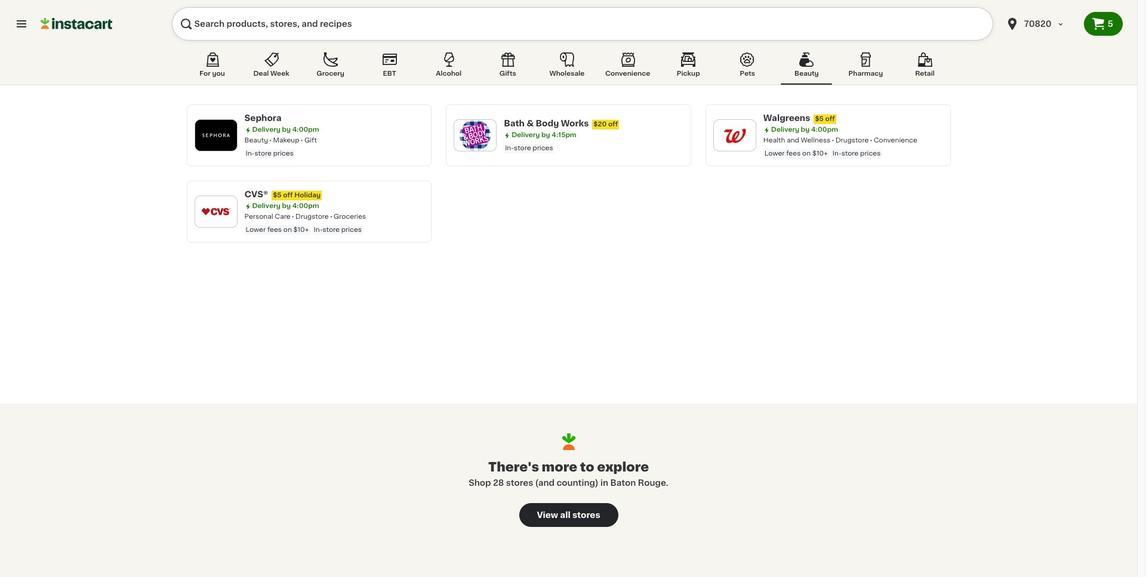 Task type: locate. For each thing, give the bounding box(es) containing it.
view
[[537, 512, 558, 520]]

0 horizontal spatial $5
[[273, 192, 282, 199]]

0 vertical spatial lower fees on $10+ in-store prices
[[765, 150, 881, 157]]

pharmacy
[[849, 70, 883, 77]]

$5 right cvs® at left top
[[273, 192, 282, 199]]

delivery by 4:15pm
[[512, 132, 577, 139]]

groceries
[[334, 214, 366, 220]]

drugstore
[[836, 137, 869, 144], [296, 214, 329, 220]]

on down "care"
[[283, 227, 292, 233]]

cvs® $5 off holiday
[[244, 190, 321, 199]]

prices down delivery by 4:15pm
[[533, 145, 553, 152]]

0 horizontal spatial convenience
[[605, 70, 650, 77]]

0 horizontal spatial lower fees on $10+ in-store prices
[[246, 227, 362, 233]]

stores right "all"
[[572, 512, 600, 520]]

0 horizontal spatial lower
[[246, 227, 266, 233]]

you
[[212, 70, 225, 77]]

walgreens logo image
[[719, 120, 750, 151]]

1 vertical spatial stores
[[572, 512, 600, 520]]

pickup button
[[663, 50, 714, 85]]

lower fees on $10+ in-store prices down wellness
[[765, 150, 881, 157]]

store down delivery by 4:15pm
[[514, 145, 531, 152]]

beauty inside 'button'
[[795, 70, 819, 77]]

beauty for beauty
[[795, 70, 819, 77]]

by down body
[[542, 132, 550, 139]]

1 vertical spatial lower
[[246, 227, 266, 233]]

in-store prices down beauty makeup gift
[[246, 150, 294, 157]]

4:00pm for cvs®
[[292, 203, 319, 210]]

0 vertical spatial fees
[[786, 150, 801, 157]]

1 horizontal spatial beauty
[[795, 70, 819, 77]]

delivery down &
[[512, 132, 540, 139]]

care
[[275, 214, 291, 220]]

explore
[[597, 461, 649, 474]]

$10+
[[813, 150, 828, 157], [293, 227, 309, 233]]

by for walgreens
[[801, 127, 810, 133]]

delivery for walgreens
[[771, 127, 799, 133]]

0 horizontal spatial beauty
[[244, 137, 268, 144]]

lower fees on $10+ in-store prices down "personal care drugstore groceries" at the left of page
[[246, 227, 362, 233]]

off for cvs®
[[283, 192, 293, 199]]

1 vertical spatial fees
[[267, 227, 282, 233]]

on
[[802, 150, 811, 157], [283, 227, 292, 233]]

0 vertical spatial beauty
[[795, 70, 819, 77]]

$5 inside walgreens $5 off
[[815, 116, 824, 122]]

beauty for beauty makeup gift
[[244, 137, 268, 144]]

store down groceries
[[323, 227, 340, 233]]

stores inside there's more to explore shop 28 stores (and counting) in baton rouge.
[[506, 479, 533, 488]]

1 horizontal spatial off
[[608, 121, 618, 128]]

1 horizontal spatial lower fees on $10+ in-store prices
[[765, 150, 881, 157]]

4:00pm for walgreens
[[811, 127, 838, 133]]

shop
[[469, 479, 491, 488]]

bath & body works $20 off
[[504, 119, 618, 128]]

week
[[270, 70, 289, 77]]

1 horizontal spatial lower
[[765, 150, 785, 157]]

for you
[[200, 70, 225, 77]]

off up 'health and wellness drugstore convenience'
[[825, 116, 835, 122]]

counting)
[[557, 479, 599, 488]]

off inside walgreens $5 off
[[825, 116, 835, 122]]

sephora
[[244, 114, 281, 122]]

1 horizontal spatial fees
[[786, 150, 801, 157]]

1 vertical spatial on
[[283, 227, 292, 233]]

beauty up walgreens $5 off
[[795, 70, 819, 77]]

store
[[514, 145, 531, 152], [255, 150, 272, 157], [842, 150, 859, 157], [323, 227, 340, 233]]

1 horizontal spatial convenience
[[874, 137, 918, 144]]

lower down the personal
[[246, 227, 266, 233]]

None search field
[[172, 7, 993, 41]]

delivery for bath & body works
[[512, 132, 540, 139]]

$5 up wellness
[[815, 116, 824, 122]]

4:00pm up "personal care drugstore groceries" at the left of page
[[292, 203, 319, 210]]

off right $20
[[608, 121, 618, 128]]

1 vertical spatial $5
[[273, 192, 282, 199]]

fees for cvs®
[[267, 227, 282, 233]]

personal
[[244, 214, 273, 220]]

wellness
[[801, 137, 831, 144]]

in- down 'health and wellness drugstore convenience'
[[833, 150, 842, 157]]

0 vertical spatial $5
[[815, 116, 824, 122]]

0 horizontal spatial $10+
[[293, 227, 309, 233]]

baton
[[610, 479, 636, 488]]

rouge.
[[638, 479, 669, 488]]

0 vertical spatial stores
[[506, 479, 533, 488]]

delivery down walgreens
[[771, 127, 799, 133]]

stores
[[506, 479, 533, 488], [572, 512, 600, 520]]

lower for walgreens
[[765, 150, 785, 157]]

fees down and
[[786, 150, 801, 157]]

by down walgreens $5 off
[[801, 127, 810, 133]]

view all stores button
[[519, 504, 618, 528]]

fees down "care"
[[267, 227, 282, 233]]

4:00pm
[[292, 127, 319, 133], [811, 127, 838, 133], [292, 203, 319, 210]]

delivery by 4:00pm
[[252, 127, 319, 133], [771, 127, 838, 133], [252, 203, 319, 210]]

off left holiday
[[283, 192, 293, 199]]

0 horizontal spatial in-store prices
[[246, 150, 294, 157]]

0 vertical spatial $10+
[[813, 150, 828, 157]]

by
[[282, 127, 291, 133], [801, 127, 810, 133], [542, 132, 550, 139], [282, 203, 291, 210]]

off
[[825, 116, 835, 122], [608, 121, 618, 128], [283, 192, 293, 199]]

1 horizontal spatial on
[[802, 150, 811, 157]]

1 vertical spatial $10+
[[293, 227, 309, 233]]

drugstore down holiday
[[296, 214, 329, 220]]

(and
[[535, 479, 555, 488]]

instacart image
[[41, 17, 112, 31]]

0 horizontal spatial fees
[[267, 227, 282, 233]]

0 horizontal spatial drugstore
[[296, 214, 329, 220]]

lower fees on $10+ in-store prices for walgreens
[[765, 150, 881, 157]]

in- down "personal care drugstore groceries" at the left of page
[[314, 227, 323, 233]]

convenience inside button
[[605, 70, 650, 77]]

deal week
[[253, 70, 289, 77]]

0 horizontal spatial on
[[283, 227, 292, 233]]

ebt button
[[364, 50, 415, 85]]

$5 inside cvs® $5 off holiday
[[273, 192, 282, 199]]

1 vertical spatial beauty
[[244, 137, 268, 144]]

walgreens $5 off
[[763, 114, 835, 122]]

in-store prices
[[505, 145, 553, 152], [246, 150, 294, 157]]

1 vertical spatial lower fees on $10+ in-store prices
[[246, 227, 362, 233]]

0 vertical spatial convenience
[[605, 70, 650, 77]]

2 horizontal spatial off
[[825, 116, 835, 122]]

shop categories tab list
[[187, 50, 951, 85]]

prices down beauty makeup gift
[[273, 150, 294, 157]]

by up makeup
[[282, 127, 291, 133]]

there's more to explore shop 28 stores (and counting) in baton rouge.
[[469, 461, 669, 488]]

delivery by 4:00pm up makeup
[[252, 127, 319, 133]]

delivery
[[252, 127, 280, 133], [771, 127, 799, 133], [512, 132, 540, 139], [252, 203, 280, 210]]

off inside bath & body works $20 off
[[608, 121, 618, 128]]

5
[[1108, 20, 1113, 28]]

$10+ for walgreens
[[813, 150, 828, 157]]

view all stores
[[537, 512, 600, 520]]

beauty down sephora
[[244, 137, 268, 144]]

1 horizontal spatial $10+
[[813, 150, 828, 157]]

delivery by 4:00pm for walgreens
[[771, 127, 838, 133]]

walgreens
[[763, 114, 810, 122]]

by up "care"
[[282, 203, 291, 210]]

stores down there's
[[506, 479, 533, 488]]

0 vertical spatial on
[[802, 150, 811, 157]]

1 horizontal spatial $5
[[815, 116, 824, 122]]

for
[[200, 70, 211, 77]]

deal
[[253, 70, 269, 77]]

delivery by 4:00pm up "care"
[[252, 203, 319, 210]]

cvs® logo image
[[200, 196, 231, 227]]

in-
[[505, 145, 514, 152], [246, 150, 255, 157], [833, 150, 842, 157], [314, 227, 323, 233]]

fees
[[786, 150, 801, 157], [267, 227, 282, 233]]

delivery up the personal
[[252, 203, 280, 210]]

lower fees on $10+ in-store prices
[[765, 150, 881, 157], [246, 227, 362, 233]]

bath
[[504, 119, 525, 128]]

on down wellness
[[802, 150, 811, 157]]

1 horizontal spatial in-store prices
[[505, 145, 553, 152]]

beauty
[[795, 70, 819, 77], [244, 137, 268, 144]]

4:00pm up wellness
[[811, 127, 838, 133]]

$5 for cvs®
[[273, 192, 282, 199]]

70820 button
[[1005, 7, 1077, 41]]

drugstore right wellness
[[836, 137, 869, 144]]

works
[[561, 119, 589, 128]]

0 vertical spatial lower
[[765, 150, 785, 157]]

store down beauty makeup gift
[[255, 150, 272, 157]]

$10+ down wellness
[[813, 150, 828, 157]]

convenience
[[605, 70, 650, 77], [874, 137, 918, 144]]

off inside cvs® $5 off holiday
[[283, 192, 293, 199]]

$5
[[815, 116, 824, 122], [273, 192, 282, 199]]

prices
[[533, 145, 553, 152], [273, 150, 294, 157], [860, 150, 881, 157], [341, 227, 362, 233]]

in-store prices down delivery by 4:15pm
[[505, 145, 553, 152]]

lower down health
[[765, 150, 785, 157]]

delivery by 4:00pm down walgreens $5 off
[[771, 127, 838, 133]]

0 horizontal spatial off
[[283, 192, 293, 199]]

1 horizontal spatial drugstore
[[836, 137, 869, 144]]

1 horizontal spatial stores
[[572, 512, 600, 520]]

1 vertical spatial convenience
[[874, 137, 918, 144]]

there's
[[488, 461, 539, 474]]

&
[[527, 119, 534, 128]]

lower
[[765, 150, 785, 157], [246, 227, 266, 233]]

holiday
[[294, 192, 321, 199]]

ebt
[[383, 70, 396, 77]]

0 horizontal spatial stores
[[506, 479, 533, 488]]

5 button
[[1084, 12, 1123, 36]]

in
[[601, 479, 608, 488]]

in- down bath
[[505, 145, 514, 152]]

wholesale
[[549, 70, 585, 77]]

gifts
[[500, 70, 516, 77]]

grocery
[[317, 70, 344, 77]]

view all stores link
[[519, 504, 618, 528]]

1 vertical spatial drugstore
[[296, 214, 329, 220]]

$10+ down "personal care drugstore groceries" at the left of page
[[293, 227, 309, 233]]

store down 'health and wellness drugstore convenience'
[[842, 150, 859, 157]]

for you button
[[187, 50, 238, 85]]



Task type: vqa. For each thing, say whether or not it's contained in the screenshot.
'(Est.)'
no



Task type: describe. For each thing, give the bounding box(es) containing it.
4:00pm up gift
[[292, 127, 319, 133]]

beauty makeup gift
[[244, 137, 317, 144]]

$5 for walgreens
[[815, 116, 824, 122]]

sephora logo image
[[200, 120, 231, 151]]

body
[[536, 119, 559, 128]]

to
[[580, 461, 594, 474]]

stores inside button
[[572, 512, 600, 520]]

lower for cvs®
[[246, 227, 266, 233]]

on for cvs®
[[283, 227, 292, 233]]

0 vertical spatial drugstore
[[836, 137, 869, 144]]

all
[[560, 512, 571, 520]]

makeup
[[273, 137, 299, 144]]

28
[[493, 479, 504, 488]]

gifts button
[[482, 50, 534, 85]]

delivery down sephora
[[252, 127, 280, 133]]

delivery by 4:00pm for cvs®
[[252, 203, 319, 210]]

bath & body works logo image
[[460, 120, 491, 151]]

more
[[542, 461, 577, 474]]

prices down groceries
[[341, 227, 362, 233]]

pets
[[740, 70, 755, 77]]

70820
[[1024, 20, 1052, 28]]

cvs®
[[244, 190, 268, 199]]

retail
[[915, 70, 935, 77]]

health and wellness drugstore convenience
[[763, 137, 918, 144]]

pickup
[[677, 70, 700, 77]]

lower fees on $10+ in-store prices for cvs®
[[246, 227, 362, 233]]

personal care drugstore groceries
[[244, 214, 366, 220]]

wholesale button
[[541, 50, 593, 85]]

Search field
[[172, 7, 993, 41]]

by for bath & body works
[[542, 132, 550, 139]]

$10+ for cvs®
[[293, 227, 309, 233]]

4:15pm
[[552, 132, 577, 139]]

pets button
[[722, 50, 773, 85]]

prices down 'health and wellness drugstore convenience'
[[860, 150, 881, 157]]

alcohol
[[436, 70, 462, 77]]

health
[[763, 137, 785, 144]]

grocery button
[[305, 50, 356, 85]]

deal week button
[[246, 50, 297, 85]]

gift
[[304, 137, 317, 144]]

and
[[787, 137, 799, 144]]

alcohol button
[[423, 50, 474, 85]]

$20
[[594, 121, 607, 128]]

fees for walgreens
[[786, 150, 801, 157]]

70820 button
[[998, 7, 1084, 41]]

convenience button
[[601, 50, 655, 85]]

in- down beauty makeup gift
[[246, 150, 255, 157]]

delivery for cvs®
[[252, 203, 280, 210]]

on for walgreens
[[802, 150, 811, 157]]

by for cvs®
[[282, 203, 291, 210]]

off for walgreens
[[825, 116, 835, 122]]

retail button
[[899, 50, 951, 85]]

beauty button
[[781, 50, 832, 85]]

pharmacy button
[[840, 50, 892, 85]]



